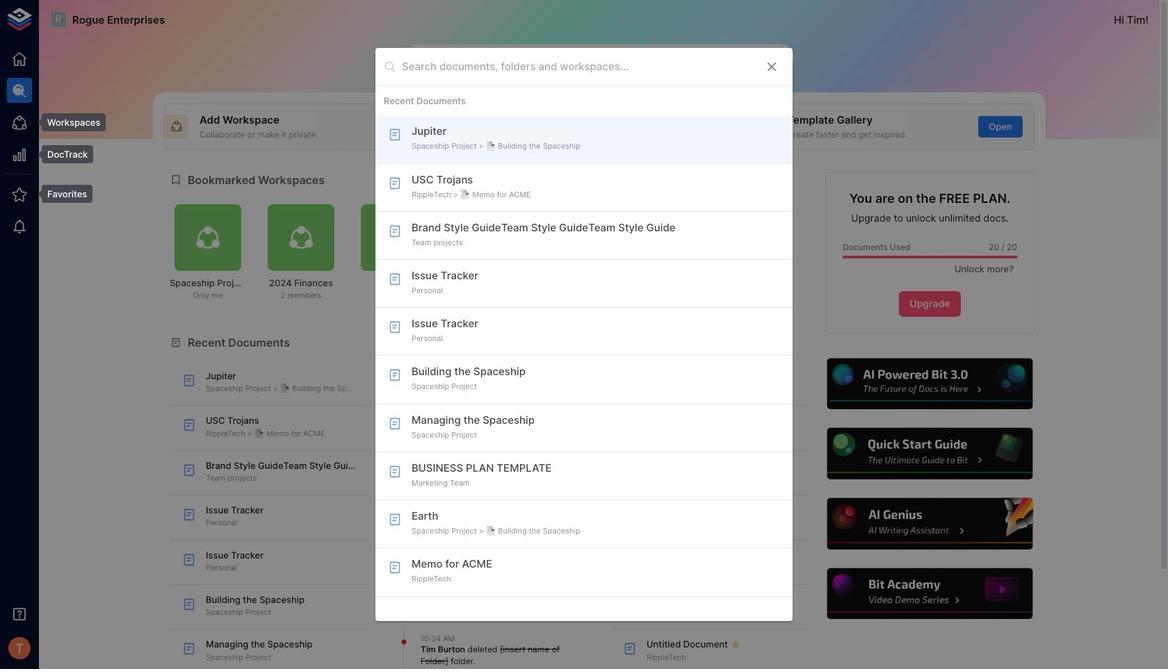 Task type: describe. For each thing, give the bounding box(es) containing it.
3 tooltip from the top
[[32, 185, 93, 203]]

3 help image from the top
[[826, 497, 1035, 552]]

2 tooltip from the top
[[32, 145, 93, 164]]

2 help image from the top
[[826, 427, 1035, 482]]

1 help image from the top
[[826, 357, 1035, 412]]

Search documents, folders and workspaces... text field
[[402, 56, 754, 77]]



Task type: vqa. For each thing, say whether or not it's contained in the screenshot.
Workspace Name text box
no



Task type: locate. For each thing, give the bounding box(es) containing it.
2 vertical spatial tooltip
[[32, 185, 93, 203]]

help image
[[826, 357, 1035, 412], [826, 427, 1035, 482], [826, 497, 1035, 552], [826, 567, 1035, 622]]

4 help image from the top
[[826, 567, 1035, 622]]

1 tooltip from the top
[[32, 113, 106, 132]]

dialog
[[376, 48, 793, 622]]

tooltip
[[32, 113, 106, 132], [32, 145, 93, 164], [32, 185, 93, 203]]

0 vertical spatial tooltip
[[32, 113, 106, 132]]

1 vertical spatial tooltip
[[32, 145, 93, 164]]



